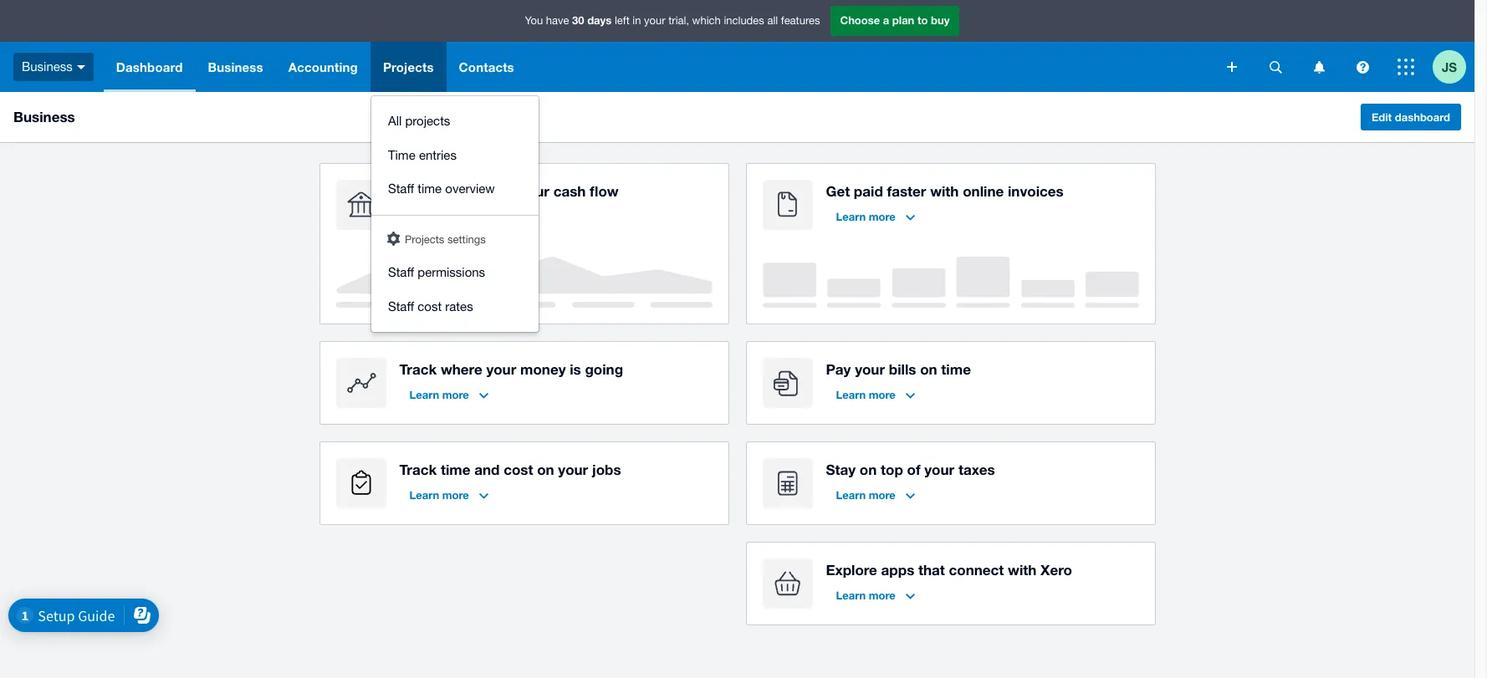 Task type: vqa. For each thing, say whether or not it's contained in the screenshot.
p.m.
no



Task type: locate. For each thing, give the bounding box(es) containing it.
learn for your
[[836, 388, 866, 402]]

learn more down track time and cost on your jobs
[[410, 489, 469, 502]]

30
[[572, 14, 584, 27]]

over
[[486, 182, 516, 200]]

0 vertical spatial cost
[[418, 299, 442, 313]]

1 staff from the top
[[388, 182, 414, 196]]

track money icon image
[[336, 358, 386, 408]]

more down apps
[[869, 589, 896, 602]]

to
[[918, 14, 928, 27]]

bills icon image
[[763, 358, 813, 408]]

staff for staff permissions
[[388, 265, 414, 279]]

learn down explore
[[836, 589, 866, 602]]

business button
[[0, 42, 104, 92]]

learn more for your
[[836, 388, 896, 402]]

2 track from the top
[[400, 461, 437, 479]]

1 vertical spatial staff
[[388, 265, 414, 279]]

xero
[[1041, 561, 1072, 579]]

learn more button down "pay your bills on time"
[[826, 382, 925, 408]]

get
[[400, 182, 423, 200], [826, 182, 850, 200]]

2 staff from the top
[[388, 265, 414, 279]]

business inside dropdown button
[[208, 59, 263, 74]]

includes
[[724, 14, 765, 27]]

projects up the 'all projects'
[[383, 59, 434, 74]]

list box
[[371, 96, 539, 332]]

pay your bills on time
[[826, 361, 971, 378]]

paid
[[854, 182, 883, 200]]

dashboard
[[116, 59, 183, 74]]

rates
[[445, 299, 473, 313]]

cost
[[418, 299, 442, 313], [504, 461, 533, 479]]

with
[[930, 182, 959, 200], [1008, 561, 1037, 579]]

banner
[[0, 0, 1475, 332]]

learn more button for apps
[[826, 582, 925, 609]]

more down "pay your bills on time"
[[869, 388, 896, 402]]

1 horizontal spatial with
[[1008, 561, 1037, 579]]

time down time entries
[[418, 182, 442, 196]]

staff inside 'link'
[[388, 299, 414, 313]]

2 get from the left
[[826, 182, 850, 200]]

learn more button up projects settings
[[400, 203, 498, 230]]

on left top
[[860, 461, 877, 479]]

time
[[418, 182, 442, 196], [942, 361, 971, 378], [441, 461, 471, 479]]

staff down "time"
[[388, 182, 414, 196]]

cost left rates
[[418, 299, 442, 313]]

features
[[781, 14, 820, 27]]

1 horizontal spatial get
[[826, 182, 850, 200]]

time
[[388, 148, 416, 162]]

projects button
[[371, 42, 446, 92]]

business
[[22, 59, 73, 73], [208, 59, 263, 74], [13, 108, 75, 125]]

more down where
[[442, 388, 469, 402]]

staff for staff time overview
[[388, 182, 414, 196]]

cost right and
[[504, 461, 533, 479]]

svg image inside business popup button
[[77, 65, 85, 69]]

your right over on the top left of page
[[520, 182, 550, 200]]

with left xero
[[1008, 561, 1037, 579]]

that
[[919, 561, 945, 579]]

track for track time and cost on your jobs
[[400, 461, 437, 479]]

more down top
[[869, 489, 896, 502]]

3 staff from the top
[[388, 299, 414, 313]]

2 horizontal spatial on
[[920, 361, 938, 378]]

track
[[400, 361, 437, 378], [400, 461, 437, 479]]

svg image
[[1398, 59, 1415, 75], [1270, 61, 1282, 73], [1314, 61, 1325, 73], [1357, 61, 1369, 73], [77, 65, 85, 69]]

entries
[[419, 148, 457, 162]]

more up projects settings
[[442, 210, 469, 223]]

projects inside list box
[[405, 233, 445, 246]]

learn more button
[[400, 203, 498, 230], [826, 203, 925, 230], [400, 382, 498, 408], [826, 382, 925, 408], [400, 482, 498, 509], [826, 482, 925, 509], [826, 582, 925, 609]]

navigation
[[104, 42, 1216, 332]]

with right "faster"
[[930, 182, 959, 200]]

time left and
[[441, 461, 471, 479]]

projects right header image
[[405, 233, 445, 246]]

learn
[[410, 210, 439, 223], [836, 210, 866, 223], [410, 388, 439, 402], [836, 388, 866, 402], [410, 489, 439, 502], [836, 489, 866, 502], [836, 589, 866, 602]]

learn more button for time
[[400, 482, 498, 509]]

overview
[[445, 182, 495, 196]]

get for get paid faster with online invoices
[[826, 182, 850, 200]]

projects
[[405, 114, 450, 128]]

learn more button down and
[[400, 482, 498, 509]]

track left where
[[400, 361, 437, 378]]

edit dashboard button
[[1361, 104, 1462, 131]]

learn more button down paid
[[826, 203, 925, 230]]

more down paid
[[869, 210, 896, 223]]

taxes
[[959, 461, 995, 479]]

learn for paid
[[836, 210, 866, 223]]

learn more button for where
[[400, 382, 498, 408]]

going
[[585, 361, 623, 378]]

online
[[963, 182, 1004, 200]]

left
[[615, 14, 630, 27]]

bills
[[889, 361, 917, 378]]

connect
[[949, 561, 1004, 579]]

learn more for where
[[410, 388, 469, 402]]

learn more down explore
[[836, 589, 896, 602]]

on right and
[[537, 461, 554, 479]]

0 vertical spatial staff
[[388, 182, 414, 196]]

staff down header image
[[388, 265, 414, 279]]

0 vertical spatial projects
[[383, 59, 434, 74]]

1 get from the left
[[400, 182, 423, 200]]

staff for staff cost rates
[[388, 299, 414, 313]]

js
[[1442, 59, 1457, 74]]

1 vertical spatial with
[[1008, 561, 1037, 579]]

accounting button
[[276, 42, 371, 92]]

0 horizontal spatial with
[[930, 182, 959, 200]]

time entries
[[388, 148, 457, 162]]

1 vertical spatial projects
[[405, 233, 445, 246]]

more for visibility
[[442, 210, 469, 223]]

your right in
[[644, 14, 666, 27]]

on right "bills"
[[920, 361, 938, 378]]

learn down paid
[[836, 210, 866, 223]]

in
[[633, 14, 641, 27]]

track where your money is going
[[400, 361, 623, 378]]

2 vertical spatial staff
[[388, 299, 414, 313]]

plan
[[893, 14, 915, 27]]

projects
[[383, 59, 434, 74], [405, 233, 445, 246]]

list box containing all projects
[[371, 96, 539, 332]]

more
[[442, 210, 469, 223], [869, 210, 896, 223], [442, 388, 469, 402], [869, 388, 896, 402], [442, 489, 469, 502], [869, 489, 896, 502], [869, 589, 896, 602]]

projects settings
[[405, 233, 486, 246]]

projects inside projects popup button
[[383, 59, 434, 74]]

learn right track money icon on the bottom left of the page
[[410, 388, 439, 402]]

learn down stay
[[836, 489, 866, 502]]

0 horizontal spatial cost
[[418, 299, 442, 313]]

contacts
[[459, 59, 514, 74]]

learn more button down apps
[[826, 582, 925, 609]]

learn more up projects settings
[[410, 210, 469, 223]]

staff
[[388, 182, 414, 196], [388, 265, 414, 279], [388, 299, 414, 313]]

learn more button for on
[[826, 482, 925, 509]]

learn more button down top
[[826, 482, 925, 509]]

staff down staff permissions
[[388, 299, 414, 313]]

dashboard link
[[104, 42, 195, 92]]

learn more down stay
[[836, 489, 896, 502]]

staff cost rates link
[[371, 290, 539, 324]]

banking preview line graph image
[[336, 257, 712, 308]]

group containing all projects
[[371, 96, 539, 332]]

get down "time"
[[400, 182, 423, 200]]

2 vertical spatial time
[[441, 461, 471, 479]]

1 vertical spatial track
[[400, 461, 437, 479]]

track right projects icon
[[400, 461, 437, 479]]

staff cost rates
[[388, 299, 473, 313]]

learn more down pay
[[836, 388, 896, 402]]

more down track time and cost on your jobs
[[442, 489, 469, 502]]

get left paid
[[826, 182, 850, 200]]

learn more down where
[[410, 388, 469, 402]]

choose
[[840, 14, 880, 27]]

0 vertical spatial track
[[400, 361, 437, 378]]

group
[[371, 96, 539, 332]]

jobs
[[592, 461, 621, 479]]

learn more button down where
[[400, 382, 498, 408]]

on
[[920, 361, 938, 378], [537, 461, 554, 479], [860, 461, 877, 479]]

1 horizontal spatial on
[[860, 461, 877, 479]]

have
[[546, 14, 569, 27]]

learn down pay
[[836, 388, 866, 402]]

banner containing js
[[0, 0, 1475, 332]]

time right "bills"
[[942, 361, 971, 378]]

buy
[[931, 14, 950, 27]]

learn up projects settings
[[410, 210, 439, 223]]

learn more for time
[[410, 489, 469, 502]]

your
[[644, 14, 666, 27], [520, 182, 550, 200], [486, 361, 516, 378], [855, 361, 885, 378], [558, 461, 588, 479], [925, 461, 955, 479]]

flow
[[590, 182, 619, 200]]

learn more for visibility
[[410, 210, 469, 223]]

1 track from the top
[[400, 361, 437, 378]]

learn for time
[[410, 489, 439, 502]]

and
[[475, 461, 500, 479]]

track for track where your money is going
[[400, 361, 437, 378]]

contacts button
[[446, 42, 527, 92]]

you
[[525, 14, 543, 27]]

1 horizontal spatial cost
[[504, 461, 533, 479]]

learn for on
[[836, 489, 866, 502]]

your inside you have 30 days left in your trial, which includes all features
[[644, 14, 666, 27]]

all
[[768, 14, 778, 27]]

0 horizontal spatial get
[[400, 182, 423, 200]]

0 vertical spatial time
[[418, 182, 442, 196]]

time inside list box
[[418, 182, 442, 196]]

learn more
[[410, 210, 469, 223], [836, 210, 896, 223], [410, 388, 469, 402], [836, 388, 896, 402], [410, 489, 469, 502], [836, 489, 896, 502], [836, 589, 896, 602]]

learn more down paid
[[836, 210, 896, 223]]

projects for projects settings
[[405, 233, 445, 246]]

learn right projects icon
[[410, 489, 439, 502]]



Task type: describe. For each thing, give the bounding box(es) containing it.
your right pay
[[855, 361, 885, 378]]

accounting
[[288, 59, 358, 74]]

learn more for on
[[836, 489, 896, 502]]

learn more button for visibility
[[400, 203, 498, 230]]

1 vertical spatial cost
[[504, 461, 533, 479]]

faster
[[887, 182, 927, 200]]

staff time overview
[[388, 182, 495, 196]]

which
[[692, 14, 721, 27]]

staff permissions
[[388, 265, 485, 279]]

get paid faster with online invoices
[[826, 182, 1064, 200]]

staff time overview link
[[371, 172, 539, 206]]

visibility
[[427, 182, 482, 200]]

a
[[883, 14, 890, 27]]

learn more button for your
[[826, 382, 925, 408]]

invoices
[[1008, 182, 1064, 200]]

1 vertical spatial time
[[942, 361, 971, 378]]

of
[[907, 461, 921, 479]]

pay
[[826, 361, 851, 378]]

explore
[[826, 561, 878, 579]]

more for on
[[869, 489, 896, 502]]

trial,
[[669, 14, 689, 27]]

learn more for paid
[[836, 210, 896, 223]]

stay
[[826, 461, 856, 479]]

business inside popup button
[[22, 59, 73, 73]]

cost inside the staff cost rates 'link'
[[418, 299, 442, 313]]

your right where
[[486, 361, 516, 378]]

dashboard
[[1395, 110, 1451, 124]]

invoices preview bar graph image
[[763, 257, 1139, 308]]

learn for apps
[[836, 589, 866, 602]]

apps
[[881, 561, 915, 579]]

learn for visibility
[[410, 210, 439, 223]]

business button
[[195, 42, 276, 92]]

banking icon image
[[336, 180, 386, 230]]

navigation containing dashboard
[[104, 42, 1216, 332]]

group inside navigation
[[371, 96, 539, 332]]

projects icon image
[[336, 458, 386, 509]]

days
[[587, 14, 612, 27]]

money
[[520, 361, 566, 378]]

learn for where
[[410, 388, 439, 402]]

staff permissions link
[[371, 256, 539, 290]]

add-ons icon image
[[763, 559, 813, 609]]

more for your
[[869, 388, 896, 402]]

choose a plan to buy
[[840, 14, 950, 27]]

edit
[[1372, 110, 1392, 124]]

js button
[[1433, 42, 1475, 92]]

cash
[[554, 182, 586, 200]]

time for staff time overview
[[418, 182, 442, 196]]

projects for projects
[[383, 59, 434, 74]]

get visibility over your cash flow
[[400, 182, 619, 200]]

where
[[441, 361, 482, 378]]

taxes icon image
[[763, 458, 813, 509]]

learn more for apps
[[836, 589, 896, 602]]

explore apps that connect with xero
[[826, 561, 1072, 579]]

settings
[[448, 233, 486, 246]]

header image
[[387, 231, 400, 246]]

you have 30 days left in your trial, which includes all features
[[525, 14, 820, 27]]

more for apps
[[869, 589, 896, 602]]

invoices icon image
[[763, 180, 813, 230]]

svg image
[[1227, 62, 1237, 72]]

top
[[881, 461, 903, 479]]

more for paid
[[869, 210, 896, 223]]

permissions
[[418, 265, 485, 279]]

more for time
[[442, 489, 469, 502]]

stay on top of your taxes
[[826, 461, 995, 479]]

is
[[570, 361, 581, 378]]

all projects
[[388, 114, 450, 128]]

track time and cost on your jobs
[[400, 461, 621, 479]]

0 horizontal spatial on
[[537, 461, 554, 479]]

0 vertical spatial with
[[930, 182, 959, 200]]

get for get visibility over your cash flow
[[400, 182, 423, 200]]

more for where
[[442, 388, 469, 402]]

all projects link
[[371, 105, 539, 138]]

all
[[388, 114, 402, 128]]

edit dashboard
[[1372, 110, 1451, 124]]

your right of
[[925, 461, 955, 479]]

time entries link
[[371, 138, 539, 172]]

time for track time and cost on your jobs
[[441, 461, 471, 479]]

learn more button for paid
[[826, 203, 925, 230]]

your left 'jobs'
[[558, 461, 588, 479]]



